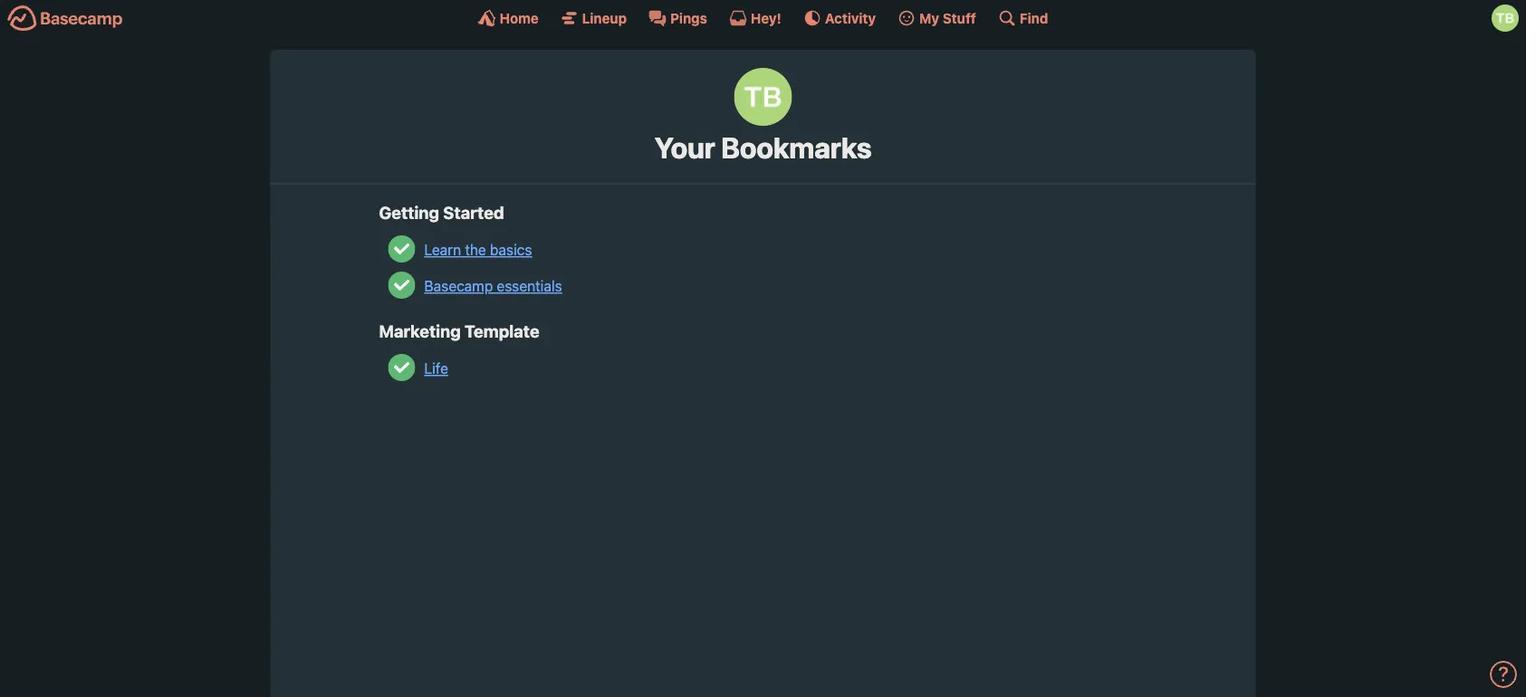 Task type: locate. For each thing, give the bounding box(es) containing it.
2 vertical spatial for bookmarks image
[[388, 354, 415, 381]]

stuff
[[943, 10, 977, 26]]

life
[[424, 360, 448, 377]]

activity link
[[804, 9, 876, 27]]

template
[[465, 321, 540, 341]]

for bookmarks image
[[388, 235, 415, 263], [388, 272, 415, 299], [388, 354, 415, 381]]

basics
[[490, 241, 532, 259]]

my stuff
[[920, 10, 977, 26]]

find
[[1020, 10, 1049, 26]]

1 for bookmarks image from the top
[[388, 235, 415, 263]]

started
[[443, 202, 504, 222]]

for bookmarks image for basecamp
[[388, 272, 415, 299]]

for bookmarks image down getting
[[388, 235, 415, 263]]

0 vertical spatial for bookmarks image
[[388, 235, 415, 263]]

basecamp essentials link
[[388, 268, 1148, 304]]

learn
[[424, 241, 461, 259]]

for bookmarks image up marketing
[[388, 272, 415, 299]]

3 for bookmarks image from the top
[[388, 354, 415, 381]]

2 for bookmarks image from the top
[[388, 272, 415, 299]]

hey!
[[751, 10, 782, 26]]

for bookmarks image for learn
[[388, 235, 415, 263]]

1 vertical spatial for bookmarks image
[[388, 272, 415, 299]]

my
[[920, 10, 940, 26]]

marketing template
[[379, 321, 540, 341]]

for bookmarks image left 'life'
[[388, 354, 415, 381]]

tim burton image
[[734, 68, 792, 126]]

marketing template link
[[379, 321, 540, 341]]

lineup
[[582, 10, 627, 26]]

pings
[[671, 10, 708, 26]]

pings button
[[649, 9, 708, 27]]



Task type: describe. For each thing, give the bounding box(es) containing it.
bookmarks
[[721, 130, 872, 165]]

switch accounts image
[[7, 5, 123, 33]]

your
[[655, 130, 715, 165]]

getting started link
[[379, 202, 504, 222]]

lineup link
[[561, 9, 627, 27]]

home link
[[478, 9, 539, 27]]

main element
[[0, 0, 1527, 35]]

basecamp essentials
[[424, 278, 562, 295]]

activity
[[825, 10, 876, 26]]

your bookmarks
[[655, 130, 872, 165]]

hey! button
[[729, 9, 782, 27]]

getting
[[379, 202, 440, 222]]

life link
[[388, 351, 1148, 387]]

the
[[465, 241, 486, 259]]

learn the basics
[[424, 241, 532, 259]]

home
[[500, 10, 539, 26]]

marketing
[[379, 321, 461, 341]]

learn the basics link
[[388, 232, 1148, 268]]

my stuff button
[[898, 9, 977, 27]]

getting started
[[379, 202, 504, 222]]

tim burton image
[[1492, 5, 1519, 32]]

essentials
[[497, 278, 562, 295]]

basecamp
[[424, 278, 493, 295]]

find button
[[998, 9, 1049, 27]]



Task type: vqa. For each thing, say whether or not it's contained in the screenshot.
SOMEONE to the bottom
no



